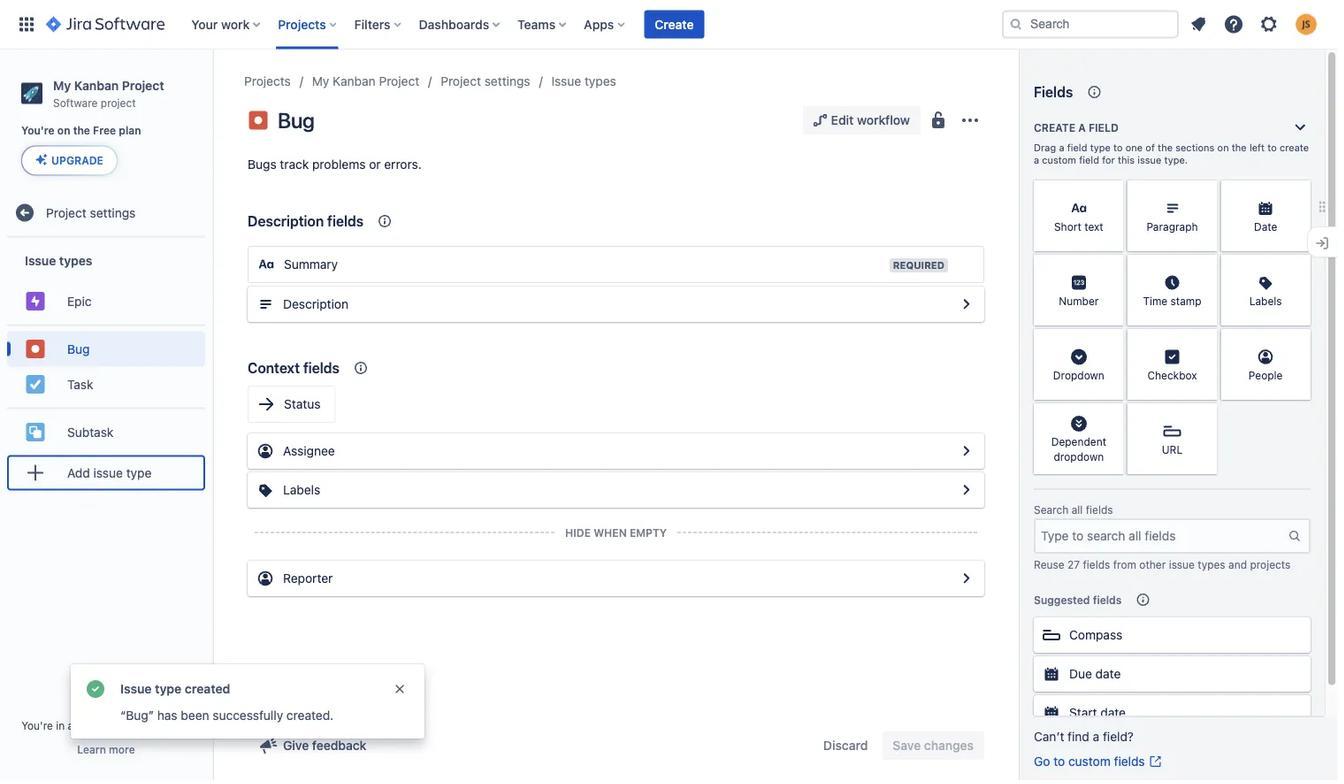 Task type: locate. For each thing, give the bounding box(es) containing it.
appswitcher icon image
[[16, 14, 37, 35]]

issue up the epic link
[[25, 253, 56, 268]]

2 horizontal spatial issue
[[552, 74, 582, 88]]

1 horizontal spatial my
[[312, 74, 329, 88]]

type down subtask "link"
[[126, 465, 152, 480]]

more information about the suggested fields image
[[1133, 589, 1154, 611]]

2 horizontal spatial issue
[[1170, 558, 1195, 571]]

1 horizontal spatial settings
[[485, 74, 531, 88]]

subtask
[[67, 425, 114, 439]]

0 horizontal spatial project settings link
[[7, 195, 205, 230]]

bug up task
[[67, 342, 90, 356]]

your
[[191, 17, 218, 31]]

0 horizontal spatial create
[[655, 17, 694, 31]]

dependent dropdown
[[1052, 436, 1107, 463]]

2 vertical spatial issue
[[120, 682, 152, 696]]

and
[[1229, 558, 1248, 571]]

0 horizontal spatial on
[[57, 125, 70, 137]]

track
[[280, 157, 309, 172]]

bug inside group
[[67, 342, 90, 356]]

more information image for dependent dropdown
[[1101, 405, 1123, 427]]

create for create a field
[[1034, 121, 1076, 134]]

dependent
[[1052, 436, 1107, 448]]

url
[[1163, 443, 1183, 456]]

1 vertical spatial labels
[[283, 483, 321, 497]]

0 vertical spatial on
[[57, 125, 70, 137]]

project
[[101, 96, 136, 109], [156, 719, 191, 732]]

"bug"
[[120, 708, 154, 723]]

description inside description "button"
[[283, 297, 349, 311]]

more information about the context fields image down the or
[[374, 211, 396, 232]]

projects for projects link
[[244, 74, 291, 88]]

the left "left"
[[1232, 142, 1247, 154]]

1 open field configuration image from the top
[[957, 294, 978, 315]]

0 horizontal spatial settings
[[90, 205, 136, 220]]

2 horizontal spatial to
[[1268, 142, 1278, 154]]

2 open field configuration image from the top
[[957, 441, 978, 462]]

1 horizontal spatial more information about the context fields image
[[374, 211, 396, 232]]

more information image for paragraph
[[1195, 182, 1216, 204]]

date up the field?
[[1101, 706, 1127, 720]]

description down summary
[[283, 297, 349, 311]]

2 horizontal spatial the
[[1232, 142, 1247, 154]]

suggested fields
[[1034, 594, 1122, 606]]

1 vertical spatial date
[[1101, 706, 1127, 720]]

go
[[1034, 754, 1051, 769]]

issue down of
[[1138, 154, 1162, 166]]

people
[[1249, 369, 1284, 381]]

more information about the context fields image
[[374, 211, 396, 232], [350, 358, 372, 379]]

you're
[[21, 125, 55, 137], [21, 719, 53, 732]]

group containing issue types
[[7, 237, 205, 501]]

compass button
[[1034, 618, 1311, 653]]

kanban
[[333, 74, 376, 88], [74, 78, 119, 92]]

edit
[[832, 113, 854, 127]]

on up upgrade button
[[57, 125, 70, 137]]

1 vertical spatial field
[[1068, 142, 1088, 154]]

0 vertical spatial field
[[1089, 121, 1119, 134]]

2 vertical spatial open field configuration image
[[957, 568, 978, 589]]

0 horizontal spatial issue
[[25, 253, 56, 268]]

0 vertical spatial project settings
[[441, 74, 531, 88]]

create inside button
[[655, 17, 694, 31]]

1 horizontal spatial create
[[1034, 121, 1076, 134]]

issue types for group containing issue types
[[25, 253, 92, 268]]

1 horizontal spatial labels
[[1250, 295, 1283, 307]]

0 vertical spatial description
[[248, 213, 324, 230]]

0 vertical spatial projects
[[278, 17, 326, 31]]

more information image
[[1195, 182, 1216, 204], [1288, 182, 1310, 204], [1195, 257, 1216, 278], [1101, 331, 1123, 352]]

issue
[[1138, 154, 1162, 166], [93, 465, 123, 480], [1170, 558, 1195, 571]]

1 horizontal spatial the
[[1158, 142, 1173, 154]]

more information image down create
[[1288, 182, 1310, 204]]

1 vertical spatial more information about the context fields image
[[350, 358, 372, 379]]

1 vertical spatial types
[[59, 253, 92, 268]]

my up software
[[53, 78, 71, 92]]

dismiss image
[[393, 682, 407, 696]]

1 horizontal spatial to
[[1114, 142, 1124, 154]]

on
[[57, 125, 70, 137], [1218, 142, 1230, 154]]

been
[[181, 708, 209, 723]]

create for create
[[655, 17, 694, 31]]

3 open field configuration image from the top
[[957, 568, 978, 589]]

projects right work
[[278, 17, 326, 31]]

project settings link down primary element
[[441, 71, 531, 92]]

create up drag
[[1034, 121, 1076, 134]]

description
[[248, 213, 324, 230], [283, 297, 349, 311]]

2 vertical spatial types
[[1198, 558, 1226, 571]]

you're up upgrade button
[[21, 125, 55, 137]]

my inside my kanban project software project
[[53, 78, 71, 92]]

date
[[1096, 667, 1122, 681], [1101, 706, 1127, 720]]

free
[[93, 125, 116, 137]]

project up plan
[[101, 96, 136, 109]]

type up has
[[155, 682, 182, 696]]

issue down the teams popup button at the top left of the page
[[552, 74, 582, 88]]

0 vertical spatial project settings link
[[441, 71, 531, 92]]

type
[[1091, 142, 1111, 154], [126, 465, 152, 480], [155, 682, 182, 696]]

types up "epic"
[[59, 253, 92, 268]]

1 vertical spatial project
[[156, 719, 191, 732]]

edit workflow
[[832, 113, 911, 127]]

more information about the context fields image right context fields
[[350, 358, 372, 379]]

my kanban project software project
[[53, 78, 164, 109]]

0 vertical spatial bug
[[278, 108, 315, 133]]

projects for projects dropdown button
[[278, 17, 326, 31]]

1 horizontal spatial issue types
[[552, 74, 617, 88]]

on right the sections
[[1218, 142, 1230, 154]]

custom down can't find a field?
[[1069, 754, 1111, 769]]

1 vertical spatial open field configuration image
[[957, 441, 978, 462]]

1 group from the top
[[7, 237, 205, 501]]

my right projects link
[[312, 74, 329, 88]]

1 you're from the top
[[21, 125, 55, 137]]

0 vertical spatial you're
[[21, 125, 55, 137]]

description up summary
[[248, 213, 324, 230]]

issue types down apps
[[552, 74, 617, 88]]

open field configuration image inside assignee button
[[957, 441, 978, 462]]

1 vertical spatial issue
[[93, 465, 123, 480]]

1 vertical spatial issue
[[25, 253, 56, 268]]

field for create
[[1089, 121, 1119, 134]]

0 vertical spatial type
[[1091, 142, 1111, 154]]

successfully
[[213, 708, 283, 723]]

0 horizontal spatial project settings
[[46, 205, 136, 220]]

open field configuration image for reporter
[[957, 568, 978, 589]]

project up plan
[[122, 78, 164, 92]]

type up for
[[1091, 142, 1111, 154]]

projects inside dropdown button
[[278, 17, 326, 31]]

discard
[[824, 738, 868, 753]]

issue inside issue types 'link'
[[552, 74, 582, 88]]

my
[[312, 74, 329, 88], [53, 78, 71, 92]]

kanban for my kanban project software project
[[74, 78, 119, 92]]

0 horizontal spatial the
[[73, 125, 90, 137]]

issue types up "epic"
[[25, 253, 92, 268]]

issue up "bug"
[[120, 682, 152, 696]]

create right apps popup button
[[655, 17, 694, 31]]

bug right issue type icon in the left of the page
[[278, 108, 315, 133]]

bug link
[[7, 331, 205, 367]]

fields left more information about the suggested fields icon at the right of the page
[[1094, 594, 1122, 606]]

project settings link down upgrade
[[7, 195, 205, 230]]

1 vertical spatial bug
[[67, 342, 90, 356]]

open field configuration image inside description "button"
[[957, 294, 978, 315]]

date inside button
[[1096, 667, 1122, 681]]

date inside 'button'
[[1101, 706, 1127, 720]]

the right of
[[1158, 142, 1173, 154]]

0 vertical spatial project
[[101, 96, 136, 109]]

types left and
[[1198, 558, 1226, 571]]

fields
[[1034, 84, 1074, 100]]

issue right other
[[1170, 558, 1195, 571]]

types for issue types 'link'
[[585, 74, 617, 88]]

0 horizontal spatial type
[[126, 465, 152, 480]]

projects up issue type icon in the left of the page
[[244, 74, 291, 88]]

epic
[[67, 294, 92, 308]]

to up "this"
[[1114, 142, 1124, 154]]

labels down assignee
[[283, 483, 321, 497]]

assignee
[[283, 444, 335, 458]]

0 horizontal spatial types
[[59, 253, 92, 268]]

success image
[[85, 679, 106, 700]]

1 vertical spatial issue types
[[25, 253, 92, 268]]

more information image down the sections
[[1195, 182, 1216, 204]]

the left free
[[73, 125, 90, 137]]

fields right all
[[1086, 504, 1114, 516]]

time
[[1144, 295, 1168, 307]]

time stamp
[[1144, 295, 1202, 307]]

can't
[[1034, 730, 1065, 744]]

drag
[[1034, 142, 1057, 154]]

0 vertical spatial open field configuration image
[[957, 294, 978, 315]]

more information image up dropdown
[[1101, 331, 1123, 352]]

type inside add issue type button
[[126, 465, 152, 480]]

types down apps popup button
[[585, 74, 617, 88]]

0 horizontal spatial issue types
[[25, 253, 92, 268]]

1 vertical spatial project settings
[[46, 205, 136, 220]]

0 vertical spatial types
[[585, 74, 617, 88]]

field down create a field
[[1068, 142, 1088, 154]]

fields
[[327, 213, 364, 230], [303, 360, 340, 377], [1086, 504, 1114, 516], [1084, 558, 1111, 571], [1094, 594, 1122, 606], [1115, 754, 1146, 769]]

types inside group
[[59, 253, 92, 268]]

issue inside 'drag a field type to one of the sections on the left to create a custom field for this issue type.'
[[1138, 154, 1162, 166]]

labels down date
[[1250, 295, 1283, 307]]

2 horizontal spatial type
[[1091, 142, 1111, 154]]

short text
[[1055, 220, 1104, 233]]

types
[[585, 74, 617, 88], [59, 253, 92, 268], [1198, 558, 1226, 571]]

settings
[[485, 74, 531, 88], [90, 205, 136, 220]]

project settings down primary element
[[441, 74, 531, 88]]

open field configuration image
[[957, 294, 978, 315], [957, 441, 978, 462], [957, 568, 978, 589]]

you're in a team-managed project
[[21, 719, 191, 732]]

1 horizontal spatial on
[[1218, 142, 1230, 154]]

project down issue type created
[[156, 719, 191, 732]]

create button
[[645, 10, 705, 38]]

my for my kanban project
[[312, 74, 329, 88]]

my for my kanban project software project
[[53, 78, 71, 92]]

0 vertical spatial issue types
[[552, 74, 617, 88]]

settings down upgrade
[[90, 205, 136, 220]]

1 horizontal spatial bug
[[278, 108, 315, 133]]

0 horizontal spatial project
[[101, 96, 136, 109]]

0 vertical spatial create
[[655, 17, 694, 31]]

1 horizontal spatial types
[[585, 74, 617, 88]]

when
[[594, 527, 627, 539]]

discard button
[[813, 732, 879, 760]]

checkbox
[[1148, 369, 1198, 381]]

field left for
[[1080, 154, 1100, 166]]

settings image
[[1259, 14, 1281, 35]]

1 vertical spatial on
[[1218, 142, 1230, 154]]

more information image for labels
[[1288, 257, 1310, 278]]

a right find
[[1093, 730, 1100, 744]]

more information image up stamp
[[1195, 257, 1216, 278]]

a
[[1079, 121, 1086, 134], [1060, 142, 1065, 154], [1034, 154, 1040, 166], [68, 719, 74, 732], [1093, 730, 1100, 744]]

0 horizontal spatial kanban
[[74, 78, 119, 92]]

more information about the fields image
[[1084, 81, 1106, 103]]

more information image for short text
[[1101, 182, 1123, 204]]

task link
[[7, 367, 205, 402]]

you're left the "in"
[[21, 719, 53, 732]]

2 you're from the top
[[21, 719, 53, 732]]

1 vertical spatial create
[[1034, 121, 1076, 134]]

open field configuration image for assignee
[[957, 441, 978, 462]]

issue types inside group
[[25, 253, 92, 268]]

a down drag
[[1034, 154, 1040, 166]]

kanban down filters
[[333, 74, 376, 88]]

1 horizontal spatial type
[[155, 682, 182, 696]]

filters button
[[349, 10, 408, 38]]

more options image
[[960, 110, 981, 131]]

0 vertical spatial custom
[[1043, 154, 1077, 166]]

banner
[[0, 0, 1339, 50]]

project settings down upgrade
[[46, 205, 136, 220]]

issue types
[[552, 74, 617, 88], [25, 253, 92, 268]]

jira software image
[[46, 14, 165, 35], [46, 14, 165, 35]]

labels inside labels button
[[283, 483, 321, 497]]

Type to search all fields text field
[[1036, 520, 1288, 552]]

bugs track problems or errors.
[[248, 157, 422, 172]]

settings down primary element
[[485, 74, 531, 88]]

due
[[1070, 667, 1093, 681]]

teams button
[[513, 10, 574, 38]]

Search field
[[1003, 10, 1180, 38]]

1 horizontal spatial kanban
[[333, 74, 376, 88]]

0 vertical spatial more information about the context fields image
[[374, 211, 396, 232]]

give feedback
[[283, 738, 367, 753]]

custom inside 'drag a field type to one of the sections on the left to create a custom field for this issue type.'
[[1043, 154, 1077, 166]]

notifications image
[[1188, 14, 1210, 35]]

of
[[1146, 142, 1156, 154]]

types inside 'link'
[[585, 74, 617, 88]]

custom down drag
[[1043, 154, 1077, 166]]

search
[[1034, 504, 1069, 516]]

0 vertical spatial settings
[[485, 74, 531, 88]]

"bug" has been successfully created.
[[120, 708, 334, 723]]

1 vertical spatial projects
[[244, 74, 291, 88]]

0 vertical spatial issue
[[552, 74, 582, 88]]

1 vertical spatial you're
[[21, 719, 53, 732]]

date right due
[[1096, 667, 1122, 681]]

project down the filters dropdown button
[[379, 74, 420, 88]]

in
[[56, 719, 65, 732]]

more information image
[[1101, 182, 1123, 204], [1101, 257, 1123, 278], [1288, 257, 1310, 278], [1195, 331, 1216, 352], [1288, 331, 1310, 352], [1101, 405, 1123, 427]]

add issue type image
[[25, 462, 46, 483]]

0 horizontal spatial my
[[53, 78, 71, 92]]

plan
[[119, 125, 141, 137]]

0 horizontal spatial bug
[[67, 342, 90, 356]]

sidebar navigation image
[[193, 71, 232, 106]]

fields up summary
[[327, 213, 364, 230]]

projects link
[[244, 71, 291, 92]]

0 vertical spatial issue
[[1138, 154, 1162, 166]]

1 horizontal spatial project settings
[[441, 74, 531, 88]]

kanban inside my kanban project software project
[[74, 78, 119, 92]]

project settings
[[441, 74, 531, 88], [46, 205, 136, 220]]

open field configuration image inside reporter button
[[957, 568, 978, 589]]

fields right 27 at right
[[1084, 558, 1111, 571]]

1 vertical spatial description
[[283, 297, 349, 311]]

dropdown
[[1054, 369, 1105, 381]]

issue right add
[[93, 465, 123, 480]]

group
[[7, 237, 205, 501], [7, 324, 205, 407]]

your profile and settings image
[[1296, 14, 1318, 35]]

0 horizontal spatial more information about the context fields image
[[350, 358, 372, 379]]

field up for
[[1089, 121, 1119, 134]]

0 vertical spatial date
[[1096, 667, 1122, 681]]

feedback
[[312, 738, 367, 753]]

start
[[1070, 706, 1098, 720]]

2 group from the top
[[7, 324, 205, 407]]

1 vertical spatial project settings link
[[7, 195, 205, 230]]

0 horizontal spatial labels
[[283, 483, 321, 497]]

1 vertical spatial type
[[126, 465, 152, 480]]

learn
[[77, 743, 106, 756]]

1 horizontal spatial issue
[[1138, 154, 1162, 166]]

more information image for number
[[1101, 257, 1123, 278]]

to right "left"
[[1268, 142, 1278, 154]]

field
[[1089, 121, 1119, 134], [1068, 142, 1088, 154], [1080, 154, 1100, 166]]

0 horizontal spatial issue
[[93, 465, 123, 480]]

labels
[[1250, 295, 1283, 307], [283, 483, 321, 497]]

your work
[[191, 17, 250, 31]]

kanban up software
[[74, 78, 119, 92]]

my kanban project link
[[312, 71, 420, 92]]

to right go
[[1054, 754, 1066, 769]]

description button
[[248, 287, 985, 322]]



Task type: vqa. For each thing, say whether or not it's contained in the screenshot.


Task type: describe. For each thing, give the bounding box(es) containing it.
one
[[1126, 142, 1143, 154]]

created.
[[287, 708, 334, 723]]

software
[[53, 96, 98, 109]]

no restrictions image
[[928, 110, 950, 131]]

teams
[[518, 17, 556, 31]]

context
[[248, 360, 300, 377]]

1 horizontal spatial project
[[156, 719, 191, 732]]

2 horizontal spatial types
[[1198, 558, 1226, 571]]

compass
[[1070, 628, 1123, 642]]

problems
[[312, 157, 366, 172]]

1 vertical spatial settings
[[90, 205, 136, 220]]

due date
[[1070, 667, 1122, 681]]

give
[[283, 738, 309, 753]]

has
[[157, 708, 178, 723]]

this
[[1118, 154, 1135, 166]]

type.
[[1165, 154, 1189, 166]]

labels button
[[248, 473, 985, 508]]

short
[[1055, 220, 1082, 233]]

project down 'dashboards' dropdown button
[[441, 74, 481, 88]]

subtask link
[[7, 414, 205, 450]]

banner containing your work
[[0, 0, 1339, 50]]

27
[[1068, 558, 1081, 571]]

for
[[1103, 154, 1116, 166]]

work
[[221, 17, 250, 31]]

summary
[[284, 257, 338, 272]]

on inside 'drag a field type to one of the sections on the left to create a custom field for this issue type.'
[[1218, 142, 1230, 154]]

learn more button
[[77, 742, 135, 757]]

more information about the context fields image for description fields
[[374, 211, 396, 232]]

2 vertical spatial issue
[[1170, 558, 1195, 571]]

from
[[1114, 558, 1137, 571]]

a down the more information about the fields icon
[[1079, 121, 1086, 134]]

you're for you're on the free plan
[[21, 125, 55, 137]]

status
[[284, 397, 321, 411]]

edit workflow button
[[803, 106, 921, 135]]

team-
[[77, 719, 107, 732]]

learn more
[[77, 743, 135, 756]]

go to custom fields link
[[1034, 753, 1163, 771]]

search all fields
[[1034, 504, 1114, 516]]

reporter button
[[248, 561, 985, 596]]

go to custom fields
[[1034, 754, 1146, 769]]

more information image for date
[[1288, 182, 1310, 204]]

fields left this link will be opened in a new tab image
[[1115, 754, 1146, 769]]

1 vertical spatial custom
[[1069, 754, 1111, 769]]

create
[[1281, 142, 1310, 154]]

open field configuration image for description
[[957, 294, 978, 315]]

hide
[[565, 527, 591, 539]]

projects button
[[273, 10, 344, 38]]

a right the "in"
[[68, 719, 74, 732]]

type inside 'drag a field type to one of the sections on the left to create a custom field for this issue type.'
[[1091, 142, 1111, 154]]

more information image for dropdown
[[1101, 331, 1123, 352]]

2 vertical spatial field
[[1080, 154, 1100, 166]]

my kanban project
[[312, 74, 420, 88]]

0 horizontal spatial to
[[1054, 754, 1066, 769]]

more
[[109, 743, 135, 756]]

project inside my kanban project software project
[[122, 78, 164, 92]]

open field configuration image
[[957, 480, 978, 501]]

epic link
[[7, 283, 205, 319]]

context fields
[[248, 360, 340, 377]]

or
[[369, 157, 381, 172]]

workflow
[[857, 113, 911, 127]]

fields up status
[[303, 360, 340, 377]]

issue inside add issue type button
[[93, 465, 123, 480]]

a right drag
[[1060, 142, 1065, 154]]

issue type icon image
[[248, 110, 269, 131]]

group containing bug
[[7, 324, 205, 407]]

start date
[[1070, 706, 1127, 720]]

bugs
[[248, 157, 277, 172]]

reuse 27 fields from other issue types and projects
[[1034, 558, 1291, 571]]

issue types for issue types 'link'
[[552, 74, 617, 88]]

you're for you're in a team-managed project
[[21, 719, 53, 732]]

issue types link
[[552, 71, 617, 92]]

issue type created
[[120, 682, 230, 696]]

text
[[1085, 220, 1104, 233]]

managed
[[107, 719, 153, 732]]

1 horizontal spatial project settings link
[[441, 71, 531, 92]]

upgrade button
[[22, 146, 117, 175]]

other
[[1140, 558, 1167, 571]]

your work button
[[186, 10, 267, 38]]

description for description fields
[[248, 213, 324, 230]]

2 vertical spatial type
[[155, 682, 182, 696]]

dashboards
[[419, 17, 489, 31]]

types for group containing issue types
[[59, 253, 92, 268]]

created
[[185, 682, 230, 696]]

description for description
[[283, 297, 349, 311]]

project inside my kanban project software project
[[101, 96, 136, 109]]

sections
[[1176, 142, 1215, 154]]

paragraph
[[1147, 220, 1199, 233]]

add
[[67, 465, 90, 480]]

dashboards button
[[414, 10, 507, 38]]

more information image for people
[[1288, 331, 1310, 352]]

date for due date
[[1096, 667, 1122, 681]]

0 vertical spatial labels
[[1250, 295, 1283, 307]]

due date button
[[1034, 657, 1311, 692]]

kanban for my kanban project
[[333, 74, 376, 88]]

projects
[[1251, 558, 1291, 571]]

give feedback button
[[248, 732, 377, 760]]

date for start date
[[1101, 706, 1127, 720]]

description fields
[[248, 213, 364, 230]]

1 horizontal spatial issue
[[120, 682, 152, 696]]

start date button
[[1034, 696, 1311, 731]]

project down upgrade button
[[46, 205, 87, 220]]

search image
[[1010, 17, 1024, 31]]

more information image for checkbox
[[1195, 331, 1216, 352]]

field for drag
[[1068, 142, 1088, 154]]

apps
[[584, 17, 614, 31]]

reuse
[[1034, 558, 1065, 571]]

assignee button
[[248, 434, 985, 469]]

primary element
[[11, 0, 1003, 49]]

all
[[1072, 504, 1083, 516]]

errors.
[[384, 157, 422, 172]]

dropdown
[[1054, 451, 1105, 463]]

this link will be opened in a new tab image
[[1149, 755, 1163, 769]]

more information about the context fields image for context fields
[[350, 358, 372, 379]]

empty
[[630, 527, 667, 539]]

more information image for time stamp
[[1195, 257, 1216, 278]]

drag a field type to one of the sections on the left to create a custom field for this issue type.
[[1034, 142, 1310, 166]]

create a field
[[1034, 121, 1119, 134]]

help image
[[1224, 14, 1245, 35]]

upgrade
[[51, 154, 103, 167]]

required
[[894, 260, 945, 271]]

find
[[1068, 730, 1090, 744]]



